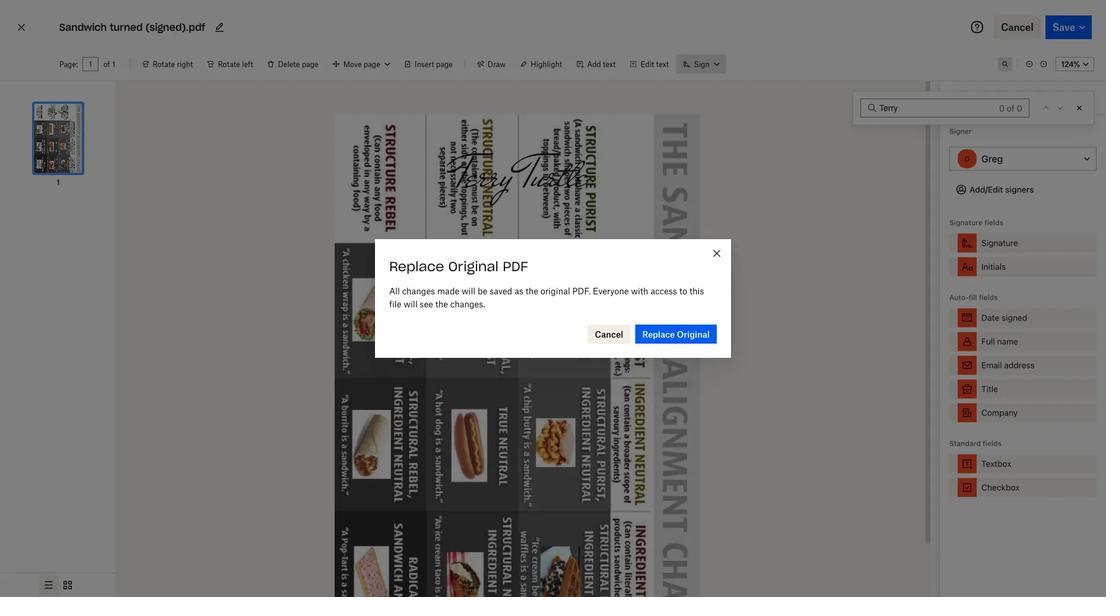 Task type: describe. For each thing, give the bounding box(es) containing it.
insert
[[415, 60, 434, 69]]

add text
[[587, 60, 616, 69]]

Button to change sidebar grid view to list view radio
[[39, 576, 58, 595]]

of 1
[[103, 60, 115, 69]]

rotate right
[[153, 60, 193, 69]]

2 0 from the left
[[1017, 103, 1023, 113]]

replace original
[[643, 329, 710, 339]]

original
[[541, 286, 570, 296]]

text for edit text
[[657, 60, 669, 69]]

highlight
[[531, 60, 562, 69]]

insert page button
[[397, 55, 460, 74]]

with
[[631, 286, 649, 296]]

(signed).pdf
[[146, 21, 205, 33]]

pdf
[[503, 258, 528, 275]]

replace for replace original pdf
[[389, 258, 444, 275]]

page for delete page
[[302, 60, 319, 69]]

rotate left button
[[200, 55, 260, 74]]

pdf.
[[573, 286, 591, 296]]

right
[[177, 60, 193, 69]]

all changes made will be saved as the original pdf. everyone with access to this file will see the changes.
[[389, 286, 704, 309]]

delete page
[[278, 60, 319, 69]]

draw button
[[470, 55, 513, 74]]

sandwich turned (signed).pdf
[[59, 21, 205, 33]]

made
[[438, 286, 460, 296]]

edit text button
[[623, 55, 676, 74]]

everyone
[[593, 286, 629, 296]]

delete
[[278, 60, 300, 69]]

sandwich
[[59, 21, 107, 33]]

Button to change sidebar list view to grid view radio
[[58, 576, 77, 595]]

1 vertical spatial the
[[436, 299, 448, 309]]

1 horizontal spatial the
[[526, 286, 539, 296]]

page 1. selected thumbnail preview element
[[20, 91, 96, 188]]

changes.
[[451, 299, 485, 309]]

page for insert page
[[436, 60, 453, 69]]

rotate right button
[[135, 55, 200, 74]]

1 horizontal spatial 1
[[112, 60, 115, 69]]

edit
[[641, 60, 655, 69]]

cancel button
[[588, 325, 631, 344]]

rotate left
[[218, 60, 253, 69]]

insert page
[[415, 60, 453, 69]]

original for replace original
[[677, 329, 710, 339]]



Task type: vqa. For each thing, say whether or not it's contained in the screenshot.
third Add to Starred image from the bottom
no



Task type: locate. For each thing, give the bounding box(es) containing it.
replace original button
[[635, 325, 717, 344]]

0 horizontal spatial original
[[449, 258, 499, 275]]

0 vertical spatial replace
[[389, 258, 444, 275]]

0 horizontal spatial replace
[[389, 258, 444, 275]]

replace inside button
[[643, 329, 675, 339]]

1 horizontal spatial page
[[436, 60, 453, 69]]

all
[[389, 286, 400, 296]]

rotate for rotate left
[[218, 60, 240, 69]]

0 horizontal spatial the
[[436, 299, 448, 309]]

0 vertical spatial original
[[449, 258, 499, 275]]

replace for replace original
[[643, 329, 675, 339]]

access
[[651, 286, 677, 296]]

turned
[[110, 21, 143, 33]]

replace down "access"
[[643, 329, 675, 339]]

will right file
[[404, 299, 418, 309]]

as
[[515, 286, 524, 296]]

1 horizontal spatial will
[[462, 286, 476, 296]]

rotate
[[153, 60, 175, 69], [218, 60, 240, 69]]

1 horizontal spatial of
[[1007, 103, 1015, 113]]

page:
[[59, 60, 78, 69]]

1 horizontal spatial 0
[[1017, 103, 1023, 113]]

left
[[242, 60, 253, 69]]

0 horizontal spatial 0
[[1000, 103, 1005, 113]]

1 vertical spatial replace
[[643, 329, 675, 339]]

0 horizontal spatial 1
[[57, 178, 60, 187]]

saved
[[490, 286, 513, 296]]

Search in this document text field
[[880, 102, 997, 115]]

delete page button
[[260, 55, 326, 74]]

1
[[112, 60, 115, 69], [57, 178, 60, 187]]

text right edit
[[657, 60, 669, 69]]

2 page from the left
[[436, 60, 453, 69]]

1 vertical spatial 1
[[57, 178, 60, 187]]

original inside button
[[677, 329, 710, 339]]

0 horizontal spatial will
[[404, 299, 418, 309]]

1 horizontal spatial text
[[657, 60, 669, 69]]

1 text from the left
[[603, 60, 616, 69]]

of
[[103, 60, 110, 69], [1007, 103, 1015, 113]]

replace up changes
[[389, 258, 444, 275]]

0
[[1000, 103, 1005, 113], [1017, 103, 1023, 113]]

1 vertical spatial original
[[677, 329, 710, 339]]

1 rotate from the left
[[153, 60, 175, 69]]

be
[[478, 286, 488, 296]]

cancel
[[595, 329, 624, 339]]

1 page from the left
[[302, 60, 319, 69]]

page right insert
[[436, 60, 453, 69]]

will up changes.
[[462, 286, 476, 296]]

cancel image
[[14, 18, 28, 37]]

None number field
[[89, 59, 93, 69]]

2 text from the left
[[657, 60, 669, 69]]

page right "delete"
[[302, 60, 319, 69]]

option group
[[0, 573, 116, 597]]

0 horizontal spatial page
[[302, 60, 319, 69]]

0 vertical spatial 1
[[112, 60, 115, 69]]

2 rotate from the left
[[218, 60, 240, 69]]

replace original pdf
[[389, 258, 528, 275]]

edit text
[[641, 60, 669, 69]]

original
[[449, 258, 499, 275], [677, 329, 710, 339]]

to
[[680, 286, 688, 296]]

draw
[[488, 60, 506, 69]]

0 vertical spatial will
[[462, 286, 476, 296]]

page
[[302, 60, 319, 69], [436, 60, 453, 69]]

this
[[690, 286, 704, 296]]

text right add
[[603, 60, 616, 69]]

original down this
[[677, 329, 710, 339]]

text inside edit text button
[[657, 60, 669, 69]]

the right as
[[526, 286, 539, 296]]

file
[[389, 299, 402, 309]]

0 of 0
[[1000, 103, 1023, 113]]

replace
[[389, 258, 444, 275], [643, 329, 675, 339]]

original for replace original pdf
[[449, 258, 499, 275]]

1 vertical spatial will
[[404, 299, 418, 309]]

1 0 from the left
[[1000, 103, 1005, 113]]

1 inside 'element'
[[57, 178, 60, 187]]

1 vertical spatial of
[[1007, 103, 1015, 113]]

the down the made
[[436, 299, 448, 309]]

replace original pdf dialog
[[375, 239, 731, 358]]

add
[[587, 60, 601, 69]]

add text button
[[570, 55, 623, 74]]

1 horizontal spatial rotate
[[218, 60, 240, 69]]

rotate for rotate right
[[153, 60, 175, 69]]

highlight button
[[513, 55, 570, 74]]

1 horizontal spatial original
[[677, 329, 710, 339]]

will
[[462, 286, 476, 296], [404, 299, 418, 309]]

the
[[526, 286, 539, 296], [436, 299, 448, 309]]

rotate left left
[[218, 60, 240, 69]]

rotate left the right
[[153, 60, 175, 69]]

0 horizontal spatial rotate
[[153, 60, 175, 69]]

1 horizontal spatial replace
[[643, 329, 675, 339]]

text for add text
[[603, 60, 616, 69]]

0 vertical spatial of
[[103, 60, 110, 69]]

text inside add text "button"
[[603, 60, 616, 69]]

text
[[603, 60, 616, 69], [657, 60, 669, 69]]

0 horizontal spatial text
[[603, 60, 616, 69]]

0 vertical spatial the
[[526, 286, 539, 296]]

0 horizontal spatial of
[[103, 60, 110, 69]]

changes
[[402, 286, 435, 296]]

see
[[420, 299, 433, 309]]

original up be
[[449, 258, 499, 275]]



